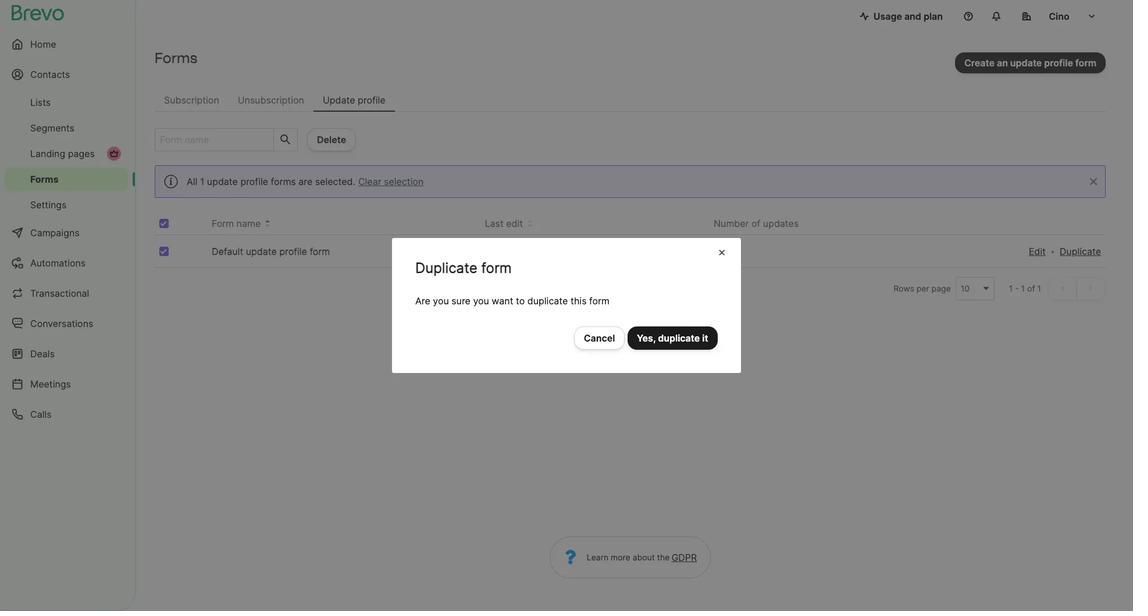 Task type: describe. For each thing, give the bounding box(es) containing it.
unsubscription
[[238, 94, 304, 106]]

profile inside update profile link
[[358, 94, 386, 106]]

search image
[[279, 133, 293, 147]]

usage
[[874, 10, 903, 22]]

number of updates button
[[714, 216, 808, 230]]

page
[[932, 283, 951, 293]]

settings link
[[5, 193, 128, 216]]

subscription link
[[155, 88, 229, 112]]

want
[[492, 295, 514, 307]]

are
[[415, 295, 431, 307]]

segments
[[30, 122, 74, 134]]

name
[[237, 218, 261, 229]]

and
[[905, 10, 922, 22]]

segments link
[[5, 116, 128, 140]]

plan
[[924, 10, 943, 22]]

duplicate for duplicate
[[1060, 246, 1102, 257]]

1 vertical spatial of
[[1028, 283, 1036, 293]]

form
[[212, 218, 234, 229]]

home link
[[5, 30, 128, 58]]

form name button
[[212, 216, 270, 230]]

deals link
[[5, 340, 128, 368]]

yes, duplicate it button
[[628, 326, 718, 350]]

0 horizontal spatial forms
[[30, 173, 59, 185]]

meetings
[[30, 378, 71, 390]]

are you sure you want to duplicate this form
[[415, 295, 610, 307]]

calls
[[30, 409, 52, 420]]

it
[[703, 332, 709, 344]]

close image
[[718, 244, 726, 259]]

2 horizontal spatial form
[[589, 295, 610, 307]]

0
[[714, 246, 720, 257]]

1 - 1 of 1
[[1009, 283, 1042, 293]]

all 1 update profile forms are selected. clear selection
[[187, 176, 424, 187]]

subscription
[[164, 94, 219, 106]]

Campaign name search field
[[155, 129, 269, 151]]

conversations
[[30, 318, 93, 329]]

last
[[485, 218, 504, 229]]

forms
[[271, 176, 296, 187]]

0 horizontal spatial duplicate
[[528, 295, 568, 307]]

2 you from the left
[[473, 295, 489, 307]]

per
[[917, 283, 930, 293]]

automations link
[[5, 249, 128, 277]]

selection
[[384, 176, 424, 187]]

selected.
[[315, 176, 355, 187]]

campaigns link
[[5, 219, 128, 247]]

duplicate inside yes, duplicate it button
[[659, 332, 701, 344]]

meetings link
[[5, 370, 128, 398]]

home
[[30, 38, 56, 50]]

landing pages
[[30, 148, 95, 159]]



Task type: locate. For each thing, give the bounding box(es) containing it.
update
[[207, 176, 238, 187], [246, 246, 277, 257]]

cino
[[1049, 10, 1070, 22]]

you right sure
[[473, 295, 489, 307]]

1 horizontal spatial update
[[246, 246, 277, 257]]

forms link
[[5, 168, 128, 191]]

1 you from the left
[[433, 295, 449, 307]]

update down the name
[[246, 246, 277, 257]]

1 horizontal spatial duplicate
[[1060, 246, 1102, 257]]

form name
[[212, 218, 261, 229]]

update profile link
[[314, 88, 395, 112]]

gdpr link
[[670, 550, 697, 564]]

default update profile form link
[[212, 246, 330, 257]]

0 horizontal spatial of
[[752, 218, 761, 229]]

updates
[[763, 218, 799, 229]]

form
[[310, 246, 330, 257], [482, 260, 512, 276], [589, 295, 610, 307]]

landing pages link
[[5, 142, 128, 165]]

update right all
[[207, 176, 238, 187]]

1 vertical spatial forms
[[30, 173, 59, 185]]

0 vertical spatial form
[[310, 246, 330, 257]]

1 vertical spatial duplicate
[[415, 260, 478, 276]]

deals
[[30, 348, 55, 360]]

usage and plan
[[874, 10, 943, 22]]

duplicate right to
[[528, 295, 568, 307]]

duplicate
[[528, 295, 568, 307], [659, 332, 701, 344]]

of right -
[[1028, 283, 1036, 293]]

transactional
[[30, 287, 89, 299]]

rows
[[894, 283, 915, 293]]

you
[[433, 295, 449, 307], [473, 295, 489, 307]]

last edit button
[[485, 216, 533, 230]]

1
[[200, 176, 204, 187], [1009, 283, 1013, 293], [1022, 283, 1025, 293], [1038, 283, 1042, 293]]

to
[[516, 295, 525, 307]]

number of updates
[[714, 218, 799, 229]]

2 vertical spatial profile
[[279, 246, 307, 257]]

0 vertical spatial update
[[207, 176, 238, 187]]

1 vertical spatial profile
[[241, 176, 268, 187]]

0 vertical spatial duplicate
[[528, 295, 568, 307]]

1 horizontal spatial of
[[1028, 283, 1036, 293]]

yes,
[[637, 332, 656, 344]]

1 horizontal spatial duplicate
[[659, 332, 701, 344]]

usage and plan button
[[851, 5, 953, 28]]

lists link
[[5, 91, 128, 114]]

0 vertical spatial of
[[752, 218, 761, 229]]

pages
[[68, 148, 95, 159]]

0 horizontal spatial update
[[207, 176, 238, 187]]

forms up subscription
[[155, 49, 197, 66]]

1 horizontal spatial you
[[473, 295, 489, 307]]

rows per page
[[894, 283, 951, 293]]

2 horizontal spatial profile
[[358, 94, 386, 106]]

default update profile form
[[212, 246, 330, 257]]

1 vertical spatial update
[[246, 246, 277, 257]]

profile
[[358, 94, 386, 106], [241, 176, 268, 187], [279, 246, 307, 257]]

of inside button
[[752, 218, 761, 229]]

0 vertical spatial duplicate
[[1060, 246, 1102, 257]]

edit
[[506, 218, 523, 229]]

lists
[[30, 97, 51, 108]]

cancel button
[[574, 326, 626, 350]]

duplicate for duplicate form
[[415, 260, 478, 276]]

duplicate right edit link
[[1060, 246, 1102, 257]]

0 horizontal spatial form
[[310, 246, 330, 257]]

0 horizontal spatial profile
[[241, 176, 268, 187]]

are
[[299, 176, 313, 187]]

2 vertical spatial form
[[589, 295, 610, 307]]

duplicate
[[1060, 246, 1102, 257], [415, 260, 478, 276]]

this
[[571, 295, 587, 307]]

cancel
[[584, 332, 616, 344]]

yes, duplicate it
[[637, 332, 709, 344]]

calls link
[[5, 400, 128, 428]]

sure
[[452, 295, 471, 307]]

0 horizontal spatial duplicate
[[415, 260, 478, 276]]

all
[[187, 176, 198, 187]]

1 vertical spatial form
[[482, 260, 512, 276]]

you right are
[[433, 295, 449, 307]]

cino button
[[1013, 5, 1106, 28]]

campaigns
[[30, 227, 80, 239]]

0 horizontal spatial you
[[433, 295, 449, 307]]

conversations link
[[5, 310, 128, 338]]

duplicate left it
[[659, 332, 701, 344]]

-
[[1016, 283, 1019, 293]]

landing
[[30, 148, 65, 159]]

contacts
[[30, 69, 70, 80]]

of
[[752, 218, 761, 229], [1028, 283, 1036, 293]]

duplicate link
[[1060, 244, 1102, 258]]

update profile
[[323, 94, 386, 106]]

last edit
[[485, 218, 523, 229]]

number
[[714, 218, 749, 229]]

of right number
[[752, 218, 761, 229]]

automations
[[30, 257, 86, 269]]

clear
[[358, 176, 382, 187]]

search button
[[274, 129, 297, 151]]

default
[[212, 246, 243, 257]]

update
[[323, 94, 355, 106]]

duplicate up sure
[[415, 260, 478, 276]]

1 vertical spatial duplicate
[[659, 332, 701, 344]]

left___rvooi image
[[109, 149, 119, 158]]

1 horizontal spatial profile
[[279, 246, 307, 257]]

unsubscription link
[[229, 88, 314, 112]]

1 horizontal spatial form
[[482, 260, 512, 276]]

clear selection link
[[355, 175, 427, 189]]

0 vertical spatial profile
[[358, 94, 386, 106]]

gdpr
[[672, 552, 697, 563]]

edit link
[[1029, 244, 1046, 258]]

forms
[[155, 49, 197, 66], [30, 173, 59, 185]]

settings
[[30, 199, 67, 211]]

0 vertical spatial forms
[[155, 49, 197, 66]]

edit
[[1029, 246, 1046, 257]]

transactional link
[[5, 279, 128, 307]]

contacts link
[[5, 61, 128, 88]]

duplicate form
[[415, 260, 512, 276]]

1 horizontal spatial forms
[[155, 49, 197, 66]]

forms down landing
[[30, 173, 59, 185]]



Task type: vqa. For each thing, say whether or not it's contained in the screenshot.
Last
yes



